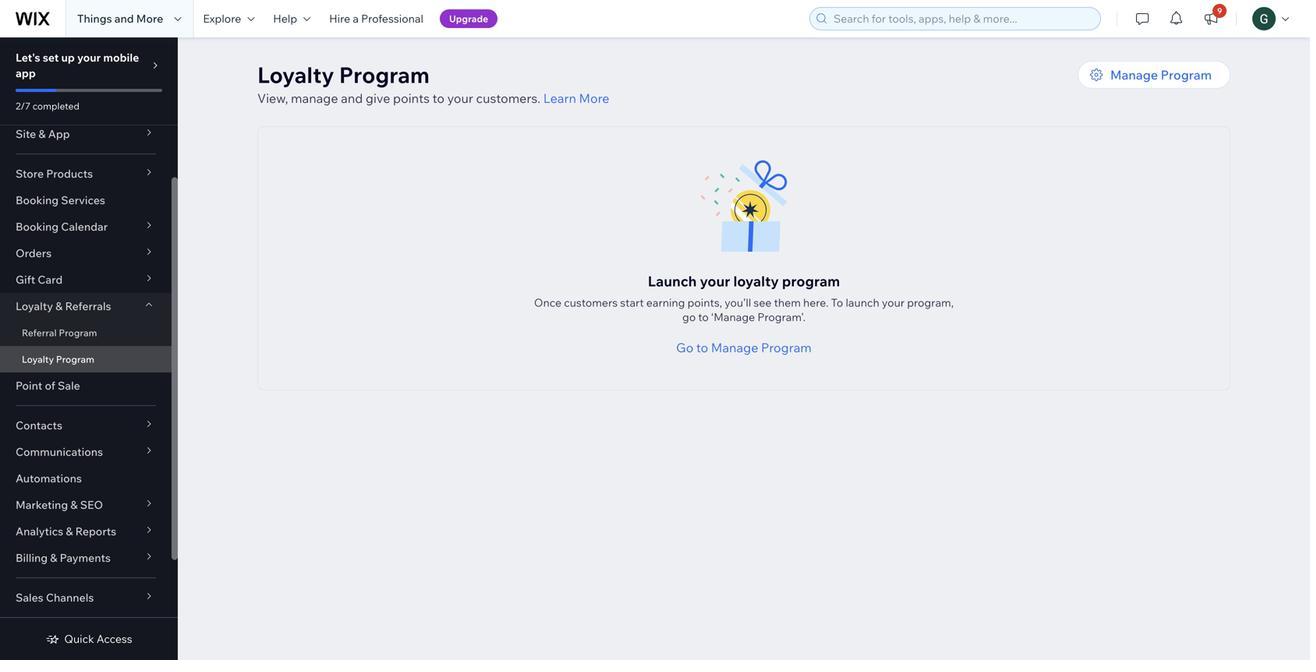 Task type: locate. For each thing, give the bounding box(es) containing it.
here.
[[803, 296, 829, 310]]

billing & payments button
[[0, 545, 172, 572]]

to
[[433, 90, 445, 106], [698, 310, 709, 324], [697, 340, 709, 356]]

0 vertical spatial loyalty
[[257, 61, 334, 89]]

program for manage program
[[1161, 67, 1212, 83]]

referral
[[22, 327, 57, 339]]

and inside 'loyalty program view, manage and give points to your customers. learn more'
[[341, 90, 363, 106]]

booking down store
[[16, 193, 59, 207]]

loyalty inside popup button
[[16, 300, 53, 313]]

& right site
[[39, 127, 46, 141]]

site & app button
[[0, 121, 172, 147]]

1 horizontal spatial more
[[579, 90, 610, 106]]

to inside launch your loyalty program once customers start earning points, you'll see them here. to launch your program, go to 'manage program'.
[[698, 310, 709, 324]]

point
[[16, 379, 42, 393]]

2 booking from the top
[[16, 220, 59, 234]]

store products
[[16, 167, 93, 181]]

program up give
[[339, 61, 430, 89]]

& left reports
[[66, 525, 73, 539]]

your left customers.
[[447, 90, 473, 106]]

billing
[[16, 552, 48, 565]]

learn
[[544, 90, 576, 106]]

1 vertical spatial booking
[[16, 220, 59, 234]]

loyalty & referrals button
[[0, 293, 172, 320]]

and
[[114, 12, 134, 25], [341, 90, 363, 106]]

program for loyalty program
[[56, 354, 94, 365]]

2 vertical spatial loyalty
[[22, 354, 54, 365]]

& right billing
[[50, 552, 57, 565]]

once
[[534, 296, 562, 310]]

1 vertical spatial to
[[698, 310, 709, 324]]

marketing
[[16, 498, 68, 512]]

reports
[[75, 525, 116, 539]]

store products button
[[0, 161, 172, 187]]

& for site
[[39, 127, 46, 141]]

more inside 'loyalty program view, manage and give points to your customers. learn more'
[[579, 90, 610, 106]]

sales channels button
[[0, 585, 172, 612]]

booking services link
[[0, 187, 172, 214]]

booking for booking services
[[16, 193, 59, 207]]

analytics
[[16, 525, 63, 539]]

booking up orders
[[16, 220, 59, 234]]

channels
[[46, 591, 94, 605]]

booking inside "dropdown button"
[[16, 220, 59, 234]]

services
[[61, 193, 105, 207]]

1 horizontal spatial and
[[341, 90, 363, 106]]

hire a professional
[[329, 12, 424, 25]]

calendar
[[61, 220, 108, 234]]

more
[[136, 12, 163, 25], [579, 90, 610, 106]]

program down loyalty & referrals popup button
[[59, 327, 97, 339]]

program up "sale"
[[56, 354, 94, 365]]

your up points,
[[700, 273, 731, 290]]

loyalty up manage
[[257, 61, 334, 89]]

billing & payments
[[16, 552, 111, 565]]

'manage
[[711, 310, 755, 324]]

2/7
[[16, 100, 30, 112]]

1 vertical spatial manage
[[711, 340, 759, 356]]

booking calendar button
[[0, 214, 172, 240]]

& for analytics
[[66, 525, 73, 539]]

start
[[620, 296, 644, 310]]

more up the mobile
[[136, 12, 163, 25]]

to
[[831, 296, 844, 310]]

1 vertical spatial loyalty
[[16, 300, 53, 313]]

booking
[[16, 193, 59, 207], [16, 220, 59, 234]]

& for marketing
[[70, 498, 78, 512]]

mobile
[[103, 51, 139, 64]]

let's
[[16, 51, 40, 64]]

2 vertical spatial to
[[697, 340, 709, 356]]

professional
[[361, 12, 424, 25]]

things and more
[[77, 12, 163, 25]]

loyalty
[[257, 61, 334, 89], [16, 300, 53, 313], [22, 354, 54, 365]]

&
[[39, 127, 46, 141], [55, 300, 63, 313], [70, 498, 78, 512], [66, 525, 73, 539], [50, 552, 57, 565]]

manage program
[[1111, 67, 1212, 83]]

program for referral program
[[59, 327, 97, 339]]

0 horizontal spatial more
[[136, 12, 163, 25]]

1 booking from the top
[[16, 193, 59, 207]]

program down 9 'button'
[[1161, 67, 1212, 83]]

2/7 completed
[[16, 100, 79, 112]]

upgrade button
[[440, 9, 498, 28]]

loyalty inside 'loyalty program view, manage and give points to your customers. learn more'
[[257, 61, 334, 89]]

and left give
[[341, 90, 363, 106]]

program for loyalty program view, manage and give points to your customers. learn more
[[339, 61, 430, 89]]

to right go at the bottom right
[[697, 340, 709, 356]]

referral program link
[[0, 320, 172, 346]]

booking for booking calendar
[[16, 220, 59, 234]]

your right up
[[77, 51, 101, 64]]

learn more link
[[544, 89, 610, 108]]

launch
[[648, 273, 697, 290]]

booking services
[[16, 193, 105, 207]]

& left seo
[[70, 498, 78, 512]]

automations
[[16, 472, 82, 486]]

seo
[[80, 498, 103, 512]]

loyalty down 'gift card'
[[16, 300, 53, 313]]

0 vertical spatial to
[[433, 90, 445, 106]]

manage
[[1111, 67, 1158, 83], [711, 340, 759, 356]]

0 vertical spatial manage
[[1111, 67, 1158, 83]]

analytics & reports
[[16, 525, 116, 539]]

view,
[[257, 90, 288, 106]]

& up referral program
[[55, 300, 63, 313]]

your
[[77, 51, 101, 64], [447, 90, 473, 106], [700, 273, 731, 290], [882, 296, 905, 310]]

to right points
[[433, 90, 445, 106]]

program inside 'loyalty program view, manage and give points to your customers. learn more'
[[339, 61, 430, 89]]

0 vertical spatial booking
[[16, 193, 59, 207]]

1 vertical spatial and
[[341, 90, 363, 106]]

sidebar element
[[0, 37, 178, 661]]

points
[[393, 90, 430, 106]]

hire a professional link
[[320, 0, 433, 37]]

referral program
[[22, 327, 97, 339]]

loyalty down referral
[[22, 354, 54, 365]]

them
[[774, 296, 801, 310]]

store
[[16, 167, 44, 181]]

0 vertical spatial and
[[114, 12, 134, 25]]

0 horizontal spatial and
[[114, 12, 134, 25]]

loyalty for loyalty program
[[22, 354, 54, 365]]

more right learn
[[579, 90, 610, 106]]

orders
[[16, 247, 52, 260]]

1 vertical spatial more
[[579, 90, 610, 106]]

& for loyalty
[[55, 300, 63, 313]]

customers.
[[476, 90, 541, 106]]

and right things
[[114, 12, 134, 25]]

quick
[[64, 633, 94, 646]]

to right go
[[698, 310, 709, 324]]

0 vertical spatial more
[[136, 12, 163, 25]]

program
[[339, 61, 430, 89], [1161, 67, 1212, 83], [59, 327, 97, 339], [761, 340, 812, 356], [56, 354, 94, 365]]



Task type: describe. For each thing, give the bounding box(es) containing it.
& for billing
[[50, 552, 57, 565]]

marketing & seo button
[[0, 492, 172, 519]]

communications button
[[0, 439, 172, 466]]

site & app
[[16, 127, 70, 141]]

launch your loyalty program once customers start earning points, you'll see them here. to launch your program, go to 'manage program'.
[[534, 273, 954, 324]]

your right launch
[[882, 296, 905, 310]]

payments
[[60, 552, 111, 565]]

communications
[[16, 445, 103, 459]]

app
[[48, 127, 70, 141]]

0 horizontal spatial manage
[[711, 340, 759, 356]]

give
[[366, 90, 390, 106]]

analytics & reports button
[[0, 519, 172, 545]]

a
[[353, 12, 359, 25]]

quick access
[[64, 633, 132, 646]]

go to manage program button
[[676, 339, 812, 357]]

launch
[[846, 296, 880, 310]]

see
[[754, 296, 772, 310]]

1 horizontal spatial manage
[[1111, 67, 1158, 83]]

loyalty program view, manage and give points to your customers. learn more
[[257, 61, 610, 106]]

your inside let's set up your mobile app
[[77, 51, 101, 64]]

your inside 'loyalty program view, manage and give points to your customers. learn more'
[[447, 90, 473, 106]]

explore
[[203, 12, 241, 25]]

quick access button
[[46, 633, 132, 647]]

Search for tools, apps, help & more... field
[[829, 8, 1096, 30]]

manage program button
[[1078, 61, 1231, 89]]

help button
[[264, 0, 320, 37]]

go
[[683, 310, 696, 324]]

go
[[676, 340, 694, 356]]

gift
[[16, 273, 35, 287]]

program,
[[907, 296, 954, 310]]

gift card button
[[0, 267, 172, 293]]

9
[[1218, 6, 1223, 16]]

go to manage program
[[676, 340, 812, 356]]

loyalty
[[734, 273, 779, 290]]

help
[[273, 12, 297, 25]]

app
[[16, 66, 36, 80]]

9 button
[[1194, 0, 1229, 37]]

set
[[43, 51, 59, 64]]

sales channels
[[16, 591, 94, 605]]

site
[[16, 127, 36, 141]]

referrals
[[65, 300, 111, 313]]

card
[[38, 273, 63, 287]]

access
[[97, 633, 132, 646]]

loyalty for loyalty & referrals
[[16, 300, 53, 313]]

program'.
[[758, 310, 806, 324]]

point of sale link
[[0, 373, 172, 399]]

upgrade
[[449, 13, 488, 25]]

let's set up your mobile app
[[16, 51, 139, 80]]

earning
[[647, 296, 685, 310]]

contacts
[[16, 419, 62, 433]]

things
[[77, 12, 112, 25]]

automations link
[[0, 466, 172, 492]]

manage
[[291, 90, 338, 106]]

to inside button
[[697, 340, 709, 356]]

marketing & seo
[[16, 498, 103, 512]]

hire
[[329, 12, 350, 25]]

of
[[45, 379, 55, 393]]

loyalty program link
[[0, 346, 172, 373]]

to inside 'loyalty program view, manage and give points to your customers. learn more'
[[433, 90, 445, 106]]

loyalty & referrals
[[16, 300, 111, 313]]

contacts button
[[0, 413, 172, 439]]

gift card
[[16, 273, 63, 287]]

program down program'. at right
[[761, 340, 812, 356]]

orders button
[[0, 240, 172, 267]]

booking calendar
[[16, 220, 108, 234]]

loyalty for loyalty program view, manage and give points to your customers. learn more
[[257, 61, 334, 89]]

completed
[[33, 100, 79, 112]]

products
[[46, 167, 93, 181]]

up
[[61, 51, 75, 64]]

you'll
[[725, 296, 751, 310]]

sales
[[16, 591, 43, 605]]

sale
[[58, 379, 80, 393]]

points,
[[688, 296, 722, 310]]

customers
[[564, 296, 618, 310]]



Task type: vqa. For each thing, say whether or not it's contained in the screenshot.
or at the bottom left of the page
no



